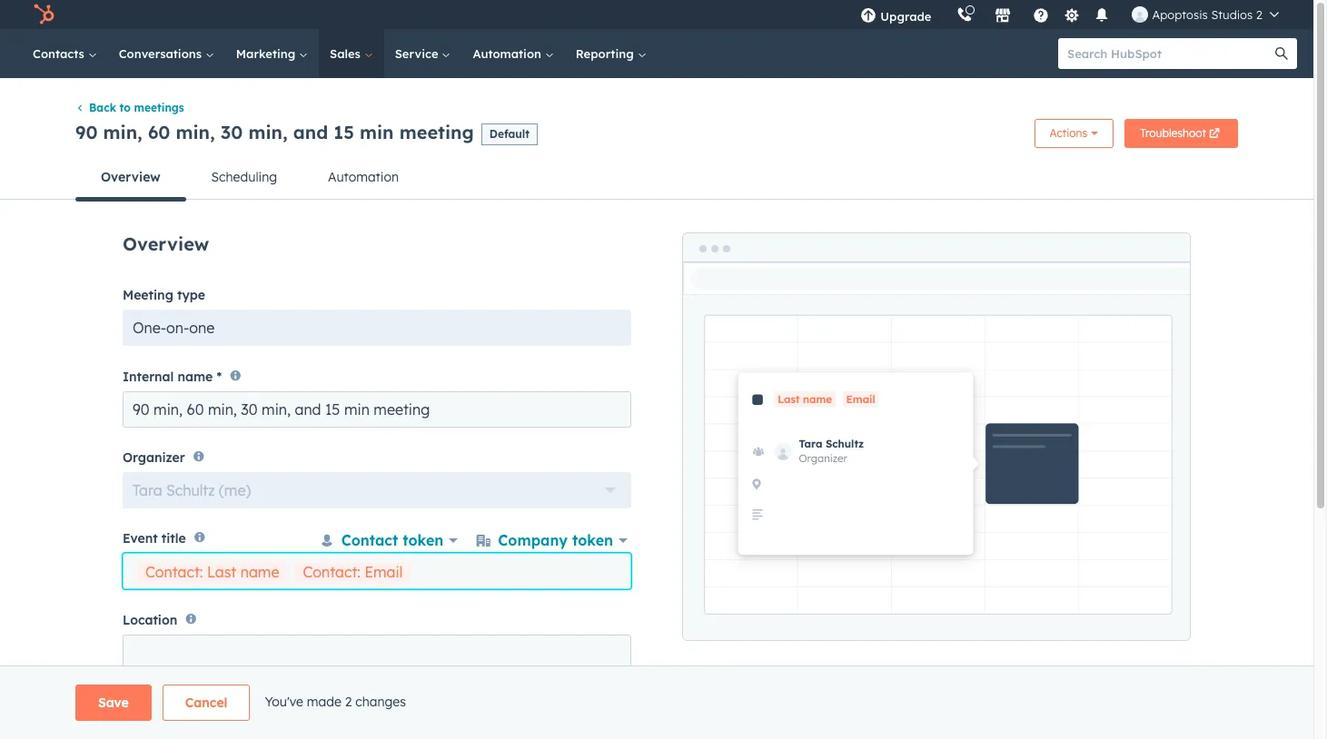 Task type: locate. For each thing, give the bounding box(es) containing it.
none text field containing contact: last name
[[134, 559, 621, 604]]

contact token
[[341, 532, 444, 550]]

name
[[178, 369, 213, 385], [241, 564, 279, 582]]

2
[[1256, 7, 1263, 22], [345, 694, 352, 710]]

1 vertical spatial automation
[[328, 169, 399, 186]]

0 horizontal spatial token
[[403, 532, 444, 550]]

you've made 2 changes
[[265, 694, 406, 710]]

2 right studios
[[1256, 7, 1263, 22]]

0 vertical spatial 2
[[1256, 7, 1263, 22]]

company token button
[[473, 527, 631, 555]]

min, down to
[[103, 121, 142, 144]]

0 vertical spatial overview
[[101, 169, 160, 186]]

apoptosis studios 2 button
[[1121, 0, 1290, 29]]

2 inside popup button
[[1256, 7, 1263, 22]]

min
[[360, 121, 394, 144]]

cancel
[[185, 695, 227, 711]]

token for company token
[[572, 532, 613, 550]]

to
[[120, 101, 131, 115]]

contact: last name
[[145, 564, 279, 582]]

default
[[490, 127, 530, 141]]

meeting
[[123, 287, 173, 304]]

(me)
[[219, 482, 251, 500]]

token
[[403, 532, 444, 550], [572, 532, 613, 550]]

2 right made
[[345, 694, 352, 710]]

contacts
[[33, 46, 88, 61]]

2 for studios
[[1256, 7, 1263, 22]]

title
[[162, 531, 186, 547]]

2 for made
[[345, 694, 352, 710]]

automation up the default
[[473, 46, 545, 61]]

1 horizontal spatial min,
[[176, 121, 215, 144]]

90
[[75, 121, 98, 144]]

name right internal
[[178, 369, 213, 385]]

service link
[[384, 29, 462, 78]]

0 vertical spatial automation
[[473, 46, 545, 61]]

1 horizontal spatial automation
[[473, 46, 545, 61]]

search button
[[1266, 38, 1297, 69]]

automation inside automation link
[[473, 46, 545, 61]]

overview down 60
[[101, 169, 160, 186]]

automation button
[[303, 156, 424, 199]]

overview
[[101, 169, 160, 186], [123, 233, 209, 256]]

2 horizontal spatial min,
[[248, 121, 288, 144]]

hubspot image
[[33, 4, 55, 25]]

last
[[207, 564, 236, 582]]

0 horizontal spatial contact:
[[145, 564, 203, 582]]

Meeting type text field
[[123, 310, 631, 346]]

actions
[[1050, 127, 1088, 140]]

2 inside page section element
[[345, 694, 352, 710]]

Internal name text field
[[123, 391, 631, 428]]

contact
[[341, 532, 398, 550]]

contact: down title
[[145, 564, 203, 582]]

contact token button
[[316, 527, 462, 555]]

0 horizontal spatial min,
[[103, 121, 142, 144]]

menu item
[[944, 0, 948, 29]]

2 contact: from the left
[[303, 564, 361, 582]]

internal name
[[123, 369, 213, 385]]

contact: for contact: last name
[[145, 564, 203, 582]]

1 horizontal spatial name
[[241, 564, 279, 582]]

search image
[[1276, 47, 1288, 60]]

menu
[[848, 0, 1292, 29]]

automation
[[473, 46, 545, 61], [328, 169, 399, 186]]

meeting
[[399, 121, 474, 144]]

2 token from the left
[[572, 532, 613, 550]]

1 contact: from the left
[[145, 564, 203, 582]]

apoptosis
[[1152, 7, 1208, 22]]

0 vertical spatial name
[[178, 369, 213, 385]]

None text field
[[123, 635, 631, 671]]

navigation
[[75, 156, 1238, 202]]

reporting
[[576, 46, 637, 61]]

back
[[89, 101, 116, 115]]

tara schultz image
[[1132, 6, 1149, 23]]

1 horizontal spatial 2
[[1256, 7, 1263, 22]]

contact:
[[145, 564, 203, 582], [303, 564, 361, 582]]

min, right 30 at the left top of the page
[[248, 121, 288, 144]]

None text field
[[134, 559, 621, 604]]

conversations link
[[108, 29, 225, 78]]

1 token from the left
[[403, 532, 444, 550]]

troubleshoot
[[1140, 127, 1206, 140]]

tara schultz (me) button
[[123, 472, 631, 509]]

contacts link
[[22, 29, 108, 78]]

event title element
[[123, 527, 631, 612]]

company
[[498, 532, 568, 550]]

token up "email"
[[403, 532, 444, 550]]

90 min, 60 min, 30 min, and 15 min meeting banner
[[75, 114, 1238, 156]]

internal
[[123, 369, 174, 385]]

location element
[[123, 635, 631, 715]]

1 vertical spatial 2
[[345, 694, 352, 710]]

calling icon button
[[950, 3, 981, 26]]

1 vertical spatial name
[[241, 564, 279, 582]]

min,
[[103, 121, 142, 144], [176, 121, 215, 144], [248, 121, 288, 144]]

contact: email
[[303, 564, 403, 582]]

automation down min
[[328, 169, 399, 186]]

contact: down contact at the bottom left of page
[[303, 564, 361, 582]]

marketplaces image
[[995, 8, 1012, 25]]

name right last
[[241, 564, 279, 582]]

meeting type
[[123, 287, 205, 304]]

min, left 30 at the left top of the page
[[176, 121, 215, 144]]

save
[[98, 695, 129, 711]]

token for contact token
[[403, 532, 444, 550]]

0 horizontal spatial 2
[[345, 694, 352, 710]]

Search HubSpot search field
[[1058, 38, 1281, 69]]

marketplaces button
[[984, 0, 1022, 29]]

1 horizontal spatial contact:
[[303, 564, 361, 582]]

1 horizontal spatial token
[[572, 532, 613, 550]]

actions button
[[1034, 119, 1114, 148]]

link
[[282, 688, 304, 705]]

automation inside automation button
[[328, 169, 399, 186]]

token right company
[[572, 532, 613, 550]]

event
[[123, 531, 158, 547]]

overview up meeting type
[[123, 233, 209, 256]]

event title
[[123, 531, 186, 547]]

back to meetings button
[[75, 101, 184, 115]]

0 horizontal spatial automation
[[328, 169, 399, 186]]

upgrade
[[881, 9, 932, 24]]



Task type: vqa. For each thing, say whether or not it's contained in the screenshot.
Troubleshoot
yes



Task type: describe. For each thing, give the bounding box(es) containing it.
type
[[177, 287, 205, 304]]

videoconference
[[174, 688, 278, 705]]

email
[[365, 564, 403, 582]]

90 min, 60 min, 30 min, and 15 min meeting
[[75, 121, 474, 144]]

sales link
[[319, 29, 384, 78]]

you've
[[265, 694, 303, 710]]

cancel button
[[162, 685, 250, 721]]

scheduling
[[211, 169, 277, 186]]

changes
[[356, 694, 406, 710]]

settings image
[[1064, 8, 1080, 24]]

add
[[145, 688, 170, 705]]

company token
[[498, 532, 613, 550]]

60
[[148, 121, 170, 144]]

add videoconference link
[[145, 688, 304, 705]]

tara
[[133, 482, 162, 500]]

settings link
[[1061, 5, 1083, 24]]

notifications button
[[1087, 0, 1118, 29]]

name inside event title element
[[241, 564, 279, 582]]

menu containing apoptosis studios 2
[[848, 0, 1292, 29]]

automation link
[[462, 29, 565, 78]]

hubspot link
[[22, 4, 68, 25]]

overview button
[[75, 156, 186, 202]]

1 vertical spatial overview
[[123, 233, 209, 256]]

save button
[[75, 685, 152, 721]]

1 min, from the left
[[103, 121, 142, 144]]

add videoconference link button
[[123, 678, 338, 715]]

0 horizontal spatial name
[[178, 369, 213, 385]]

apoptosis studios 2
[[1152, 7, 1263, 22]]

30
[[221, 121, 243, 144]]

3 min, from the left
[[248, 121, 288, 144]]

2 min, from the left
[[176, 121, 215, 144]]

none text field inside event title element
[[134, 559, 621, 604]]

schultz
[[166, 482, 215, 500]]

15
[[334, 121, 354, 144]]

conversations
[[119, 46, 205, 61]]

overview inside button
[[101, 169, 160, 186]]

scheduling button
[[186, 156, 303, 199]]

organizer
[[123, 450, 185, 466]]

service
[[395, 46, 442, 61]]

notifications image
[[1094, 8, 1111, 25]]

reporting link
[[565, 29, 657, 78]]

and
[[293, 121, 328, 144]]

sales
[[330, 46, 364, 61]]

help image
[[1033, 8, 1050, 25]]

troubleshoot link
[[1125, 119, 1238, 148]]

location
[[123, 612, 177, 628]]

marketing link
[[225, 29, 319, 78]]

tara schultz (me)
[[133, 482, 251, 500]]

meetings
[[134, 101, 184, 115]]

back to meetings
[[89, 101, 184, 115]]

marketing
[[236, 46, 299, 61]]

help button
[[1026, 0, 1057, 29]]

upgrade image
[[861, 8, 877, 25]]

made
[[307, 694, 341, 710]]

studios
[[1211, 7, 1253, 22]]

contact: for contact: email
[[303, 564, 361, 582]]

calling icon image
[[957, 7, 973, 24]]

navigation containing overview
[[75, 156, 1238, 202]]

page section element
[[32, 685, 1282, 721]]



